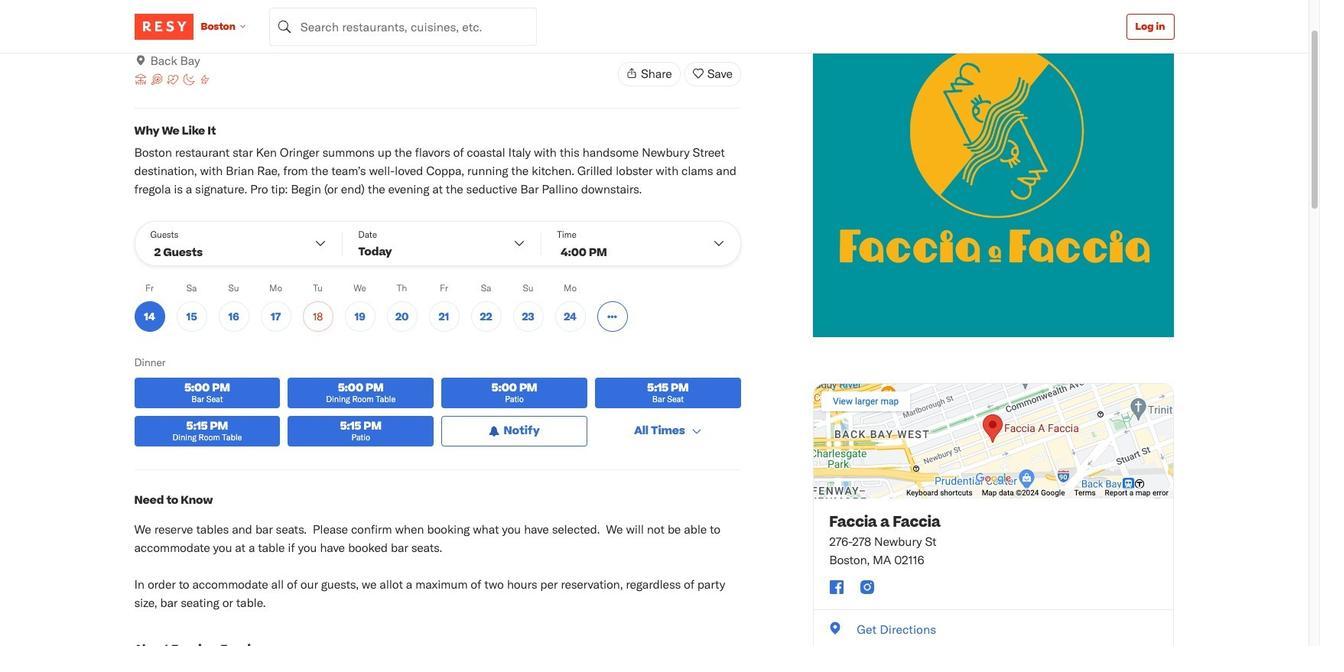 Task type: vqa. For each thing, say whether or not it's contained in the screenshot.
4.5 out of 5 stars 'icon'
yes



Task type: locate. For each thing, give the bounding box(es) containing it.
4.5 out of 5 stars image
[[134, 34, 159, 50]]

None field
[[269, 7, 537, 46]]

Search restaurants, cuisines, etc. text field
[[269, 7, 537, 46]]



